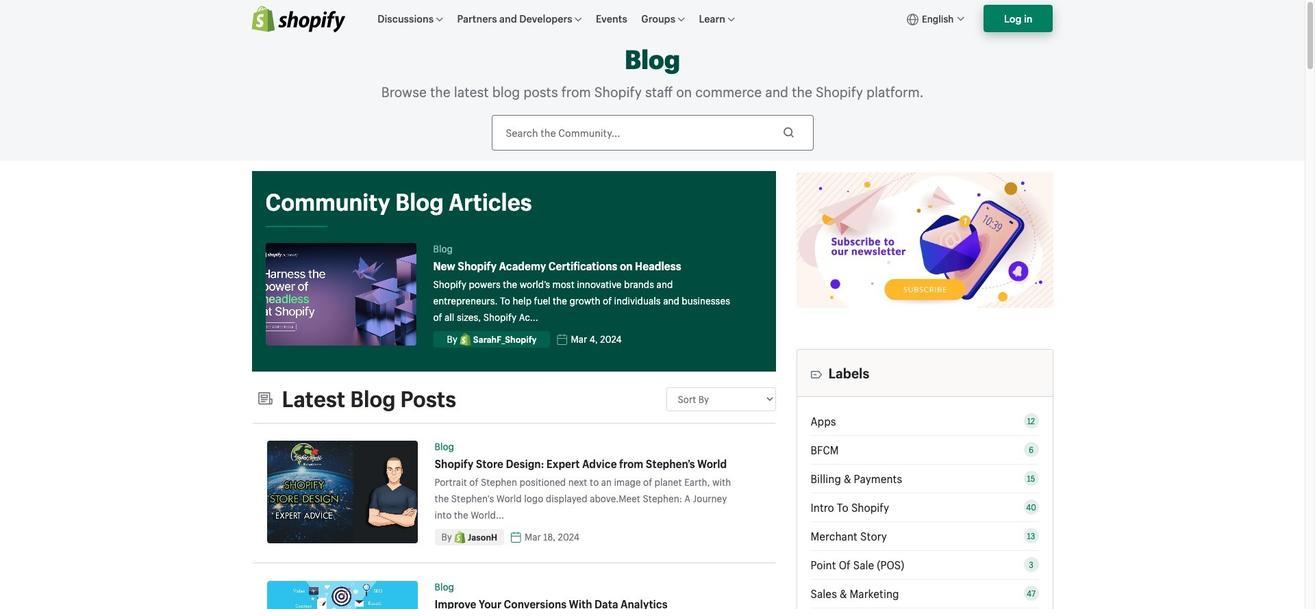 Task type: describe. For each thing, give the bounding box(es) containing it.
promotion image (anonymous) image
[[797, 172, 1054, 308]]



Task type: vqa. For each thing, say whether or not it's contained in the screenshot.
the topmost Author Avatar
no



Task type: locate. For each thing, give the bounding box(es) containing it.
heading
[[811, 365, 1039, 382]]

Search text field
[[492, 115, 814, 150]]

shopify logo image
[[252, 6, 345, 32]]

list
[[811, 411, 1039, 610]]

None submit
[[772, 117, 806, 148]]



